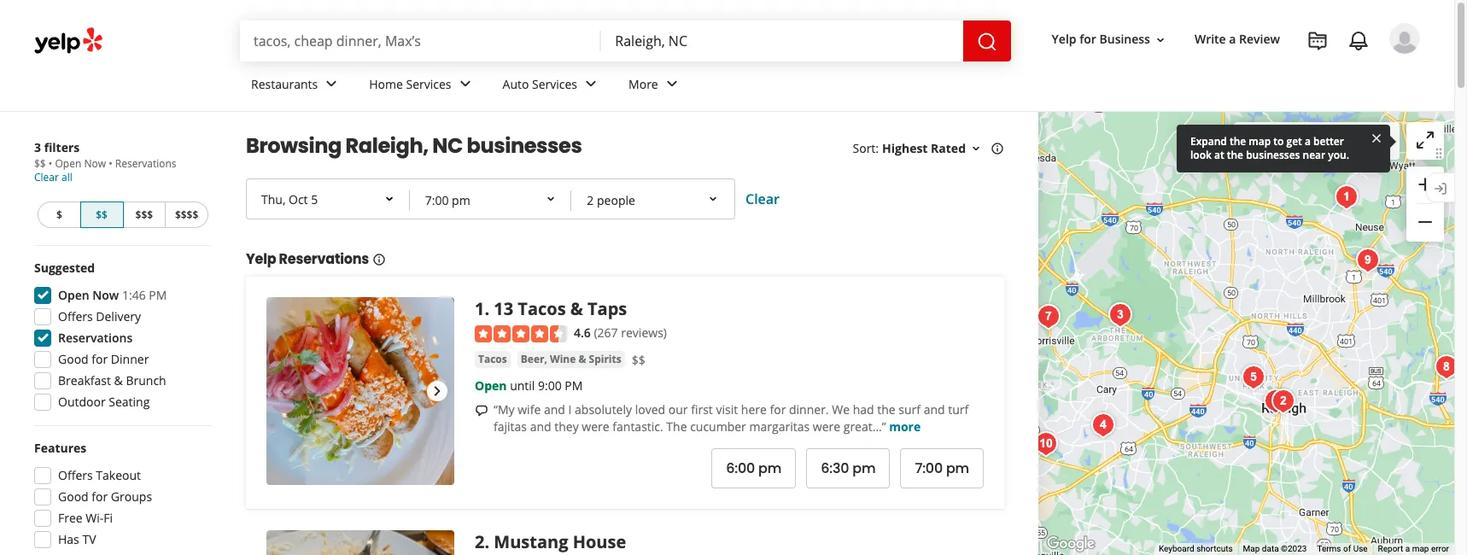 Task type: locate. For each thing, give the bounding box(es) containing it.
auto services link
[[489, 61, 615, 111]]

good for good for dinner
[[58, 351, 89, 367]]

1 good from the top
[[58, 351, 89, 367]]

3 filters $$ • open now • reservations clear all
[[34, 139, 176, 184]]

0 vertical spatial 16 info v2 image
[[991, 142, 1004, 155]]

24 chevron down v2 image
[[321, 74, 342, 94], [581, 74, 601, 94], [662, 74, 682, 94]]

2 horizontal spatial map
[[1412, 544, 1429, 554]]

now
[[84, 156, 106, 171], [93, 287, 119, 303]]

clear all link
[[34, 170, 72, 184]]

24 chevron down v2 image inside more link
[[662, 74, 682, 94]]

for up margaritas
[[770, 402, 786, 418]]

0 horizontal spatial 24 chevron down v2 image
[[321, 74, 342, 94]]

24 chevron down v2 image right auto services at the top left of page
[[581, 74, 601, 94]]

2 horizontal spatial pm
[[946, 459, 969, 479]]

2 services from the left
[[532, 76, 577, 92]]

0 horizontal spatial map
[[1249, 134, 1271, 149]]

24 chevron down v2 image inside restaurants link
[[321, 74, 342, 94]]

good
[[58, 351, 89, 367], [58, 489, 89, 505]]

2 vertical spatial a
[[1406, 544, 1410, 554]]

more link
[[615, 61, 696, 111]]

1 24 chevron down v2 image from the left
[[321, 74, 342, 94]]

1 horizontal spatial •
[[109, 156, 112, 171]]

previous image
[[273, 381, 294, 401]]

2 horizontal spatial $$
[[632, 352, 645, 368]]

2 horizontal spatial a
[[1406, 544, 1410, 554]]

2 24 chevron down v2 image from the left
[[581, 74, 601, 94]]

reservations inside 3 filters $$ • open now • reservations clear all
[[115, 156, 176, 171]]

a inside 'element'
[[1229, 31, 1236, 47]]

0 vertical spatial pm
[[149, 287, 167, 303]]

1 . 13 tacos & taps
[[475, 297, 627, 320]]

1 horizontal spatial services
[[532, 76, 577, 92]]

1 vertical spatial tacos
[[478, 352, 507, 367]]

wife
[[518, 402, 541, 418]]

group
[[1407, 167, 1444, 242], [29, 260, 212, 416], [29, 440, 212, 555]]

good for groups
[[58, 489, 152, 505]]

restaurants link
[[237, 61, 356, 111]]

0 horizontal spatial a
[[1229, 31, 1236, 47]]

1 horizontal spatial $$
[[96, 208, 108, 222]]

1 vertical spatial open
[[58, 287, 89, 303]]

$$ right $
[[96, 208, 108, 222]]

yelp for yelp for business
[[1052, 31, 1077, 47]]

offers down features
[[58, 467, 93, 483]]

next image
[[427, 381, 448, 401]]

2 horizontal spatial 24 chevron down v2 image
[[662, 74, 682, 94]]

"my wife and i absolutely loved our first visit here for dinner. we had the surf and turf fajitas and they were fantastic. the cucumber margaritas were great…"
[[494, 402, 969, 435]]

1 horizontal spatial were
[[813, 419, 841, 435]]

iso iso ramen image
[[1236, 360, 1271, 394]]

were down we
[[813, 419, 841, 435]]

$$ inside 3 filters $$ • open now • reservations clear all
[[34, 156, 46, 171]]

open down filters
[[55, 156, 81, 171]]

16 speech v2 image
[[475, 404, 489, 418]]

yelp for yelp reservations
[[246, 249, 276, 269]]

good up 'free'
[[58, 489, 89, 505]]

zoom out image
[[1415, 212, 1436, 233]]

3 pm from the left
[[946, 459, 969, 479]]

2 . mustang house
[[475, 531, 626, 554]]

clear button
[[746, 190, 780, 208]]

None field
[[254, 32, 588, 50], [615, 32, 949, 50], [615, 32, 949, 50]]

1 vertical spatial $$
[[96, 208, 108, 222]]

1 vertical spatial reservations
[[279, 249, 369, 269]]

the
[[1230, 134, 1246, 149], [1227, 148, 1244, 162], [877, 402, 896, 418]]

open down tacos button
[[475, 378, 507, 394]]

offers for offers delivery
[[58, 308, 93, 325]]

2 vertical spatial open
[[475, 378, 507, 394]]

$$ down 3
[[34, 156, 46, 171]]

home services link
[[356, 61, 489, 111]]

24 chevron down v2 image right restaurants
[[321, 74, 342, 94]]

pm for 6:30 pm
[[853, 459, 876, 479]]

of
[[1344, 544, 1351, 554]]

and
[[544, 402, 565, 418], [924, 402, 945, 418], [530, 419, 551, 435]]

1 horizontal spatial 24 chevron down v2 image
[[581, 74, 601, 94]]

pm for open until 9:00 pm
[[565, 378, 583, 394]]

reservations down select a date text box
[[279, 249, 369, 269]]

map inside expand the map to get a better look at the businesses near you.
[[1249, 134, 1271, 149]]

tacos inside button
[[478, 352, 507, 367]]

surf
[[899, 402, 921, 418]]

. left mustang
[[485, 531, 490, 554]]

now up offers delivery
[[93, 287, 119, 303]]

24 chevron down v2 image for restaurants
[[321, 74, 342, 94]]

terms of use link
[[1317, 544, 1368, 554]]

"my
[[494, 402, 515, 418]]

a right the report
[[1406, 544, 1410, 554]]

None search field
[[240, 20, 1014, 61]]

a inside expand the map to get a better look at the businesses near you.
[[1305, 134, 1311, 149]]

3 24 chevron down v2 image from the left
[[662, 74, 682, 94]]

1 vertical spatial group
[[29, 260, 212, 416]]

2
[[475, 531, 485, 554]]

2 vertical spatial &
[[114, 372, 123, 389]]

pm right 6:00
[[759, 459, 782, 479]]

cucumber
[[690, 419, 746, 435]]

0 horizontal spatial services
[[406, 76, 451, 92]]

1 horizontal spatial pm
[[565, 378, 583, 394]]

offers for offers takeout
[[58, 467, 93, 483]]

tacos down 4.6 star rating image
[[478, 352, 507, 367]]

map for error
[[1412, 544, 1429, 554]]

for inside button
[[1080, 31, 1097, 47]]

2 vertical spatial group
[[29, 440, 212, 555]]

reservations
[[115, 156, 176, 171], [279, 249, 369, 269], [58, 330, 133, 346]]

& right wine
[[579, 352, 586, 367]]

spirits
[[589, 352, 622, 367]]

2 were from the left
[[813, 419, 841, 435]]

1 horizontal spatial yelp
[[1052, 31, 1077, 47]]

1 horizontal spatial tacos
[[518, 297, 566, 320]]

reservations up "$$$" button
[[115, 156, 176, 171]]

a right 'get' at the right of the page
[[1305, 134, 1311, 149]]

1 were from the left
[[582, 419, 610, 435]]

clear inside 3 filters $$ • open now • reservations clear all
[[34, 170, 59, 184]]

were down absolutely
[[582, 419, 610, 435]]

• down filters
[[49, 156, 52, 171]]

1 vertical spatial .
[[485, 531, 490, 554]]

24 chevron down v2 image inside auto services link
[[581, 74, 601, 94]]

shortcuts
[[1197, 544, 1233, 554]]

yelp reservations
[[246, 249, 369, 269]]

0 horizontal spatial were
[[582, 419, 610, 435]]

0 vertical spatial .
[[485, 297, 490, 320]]

$$ down reviews)
[[632, 352, 645, 368]]

report a map error
[[1378, 544, 1450, 554]]

0 vertical spatial open
[[55, 156, 81, 171]]

1 horizontal spatial businesses
[[1246, 148, 1300, 162]]

applebee's grill + bar image
[[1351, 243, 1385, 277], [1429, 350, 1464, 384]]

0 vertical spatial applebee's grill + bar image
[[1351, 243, 1385, 277]]

pm right 6:30
[[853, 459, 876, 479]]

open until 9:00 pm
[[475, 378, 583, 394]]

1 pm from the left
[[759, 459, 782, 479]]

1
[[475, 297, 485, 320]]

. for 2
[[485, 531, 490, 554]]

and left turf
[[924, 402, 945, 418]]

map
[[1243, 544, 1260, 554]]

map left to
[[1249, 134, 1271, 149]]

1 vertical spatial good
[[58, 489, 89, 505]]

1 horizontal spatial a
[[1305, 134, 1311, 149]]

& up 4.6
[[570, 297, 583, 320]]

for down offers takeout
[[92, 489, 108, 505]]

1 horizontal spatial pm
[[853, 459, 876, 479]]

for up breakfast & brunch
[[92, 351, 108, 367]]

0 vertical spatial reservations
[[115, 156, 176, 171]]

0 vertical spatial tacos
[[518, 297, 566, 320]]

pm
[[759, 459, 782, 479], [853, 459, 876, 479], [946, 459, 969, 479]]

0 horizontal spatial applebee's grill + bar image
[[1351, 243, 1385, 277]]

1 vertical spatial a
[[1305, 134, 1311, 149]]

16 info v2 image
[[991, 142, 1004, 155], [372, 253, 386, 266]]

and left i
[[544, 402, 565, 418]]

pm right the 1:46
[[149, 287, 167, 303]]

nc
[[432, 132, 463, 160]]

0 horizontal spatial tacos
[[478, 352, 507, 367]]

24 chevron down v2 image right the more at the left of page
[[662, 74, 682, 94]]

home
[[369, 76, 403, 92]]

services left 24 chevron down v2 icon
[[406, 76, 451, 92]]

map for moves
[[1325, 133, 1350, 149]]

2 pm from the left
[[853, 459, 876, 479]]

$$$$ button
[[165, 202, 208, 228]]

map region
[[926, 21, 1467, 555]]

fantastic.
[[613, 419, 663, 435]]

slideshow element
[[266, 297, 454, 485]]

map right as
[[1325, 133, 1350, 149]]

0 vertical spatial yelp
[[1052, 31, 1077, 47]]

you.
[[1328, 148, 1350, 162]]

1 vertical spatial 16 info v2 image
[[372, 253, 386, 266]]

search image
[[977, 31, 997, 52]]

& inside group
[[114, 372, 123, 389]]

wine
[[550, 352, 576, 367]]

1 . from the top
[[485, 297, 490, 320]]

$$$$
[[175, 208, 198, 222]]

yelp inside button
[[1052, 31, 1077, 47]]

$ button
[[38, 202, 80, 228]]

good for dinner
[[58, 351, 149, 367]]

3
[[34, 139, 41, 155]]

1 horizontal spatial 16 info v2 image
[[991, 142, 1004, 155]]

open down the suggested
[[58, 287, 89, 303]]

expand the map to get a better look at the businesses near you. tooltip
[[1177, 125, 1391, 173]]

now right all at top left
[[84, 156, 106, 171]]

beer,
[[521, 352, 547, 367]]

• right all at top left
[[109, 156, 112, 171]]

ruckus - apex image
[[1029, 427, 1063, 461]]

13
[[494, 297, 513, 320]]

1 vertical spatial offers
[[58, 467, 93, 483]]

6:30
[[821, 459, 849, 479]]

0 vertical spatial clear
[[34, 170, 59, 184]]

2 good from the top
[[58, 489, 89, 505]]

pm right 7:00
[[946, 459, 969, 479]]

map
[[1325, 133, 1350, 149], [1249, 134, 1271, 149], [1412, 544, 1429, 554]]

.
[[485, 297, 490, 320], [485, 531, 490, 554]]

none field find
[[254, 32, 588, 50]]

2 . from the top
[[485, 531, 490, 554]]

at
[[1215, 148, 1225, 162]]

businesses inside expand the map to get a better look at the businesses near you.
[[1246, 148, 1300, 162]]

outdoor
[[58, 394, 106, 410]]

home services
[[369, 76, 451, 92]]

1 horizontal spatial map
[[1325, 133, 1350, 149]]

1 • from the left
[[49, 156, 52, 171]]

13 tacos & taps link
[[494, 297, 627, 320]]

services right auto
[[532, 76, 577, 92]]

close image
[[1370, 130, 1384, 145]]

Time field
[[411, 182, 570, 220]]

reservations down offers delivery
[[58, 330, 133, 346]]

outdoor seating
[[58, 394, 150, 410]]

the inside "my wife and i absolutely loved our first visit here for dinner. we had the surf and turf fajitas and they were fantastic. the cucumber margaritas were great…"
[[877, 402, 896, 418]]

2 • from the left
[[109, 156, 112, 171]]

tacos button
[[475, 351, 511, 368]]

pm
[[149, 287, 167, 303], [565, 378, 583, 394]]

6:00 pm link
[[712, 449, 796, 489]]

1 vertical spatial applebee's grill + bar image
[[1429, 350, 1464, 384]]

offers
[[58, 308, 93, 325], [58, 467, 93, 483]]

0 vertical spatial good
[[58, 351, 89, 367]]

a right write
[[1229, 31, 1236, 47]]

0 horizontal spatial •
[[49, 156, 52, 171]]

offers down open now 1:46 pm
[[58, 308, 93, 325]]

0 vertical spatial group
[[1407, 167, 1444, 242]]

for left business
[[1080, 31, 1097, 47]]

tacos up 4.6 star rating image
[[518, 297, 566, 320]]

royal maharaja indian kitchen image
[[1031, 299, 1066, 334]]

1 vertical spatial pm
[[565, 378, 583, 394]]

open
[[55, 156, 81, 171], [58, 287, 89, 303], [475, 378, 507, 394]]

keyboard shortcuts
[[1159, 544, 1233, 554]]

map left the error
[[1412, 544, 1429, 554]]

pm inside group
[[149, 287, 167, 303]]

0 vertical spatial now
[[84, 156, 106, 171]]

0 vertical spatial a
[[1229, 31, 1236, 47]]

Find text field
[[254, 32, 588, 50]]

visit
[[716, 402, 738, 418]]

tuscan blu image
[[1259, 384, 1293, 418]]

0 horizontal spatial $$
[[34, 156, 46, 171]]

pm right 9:00 at left
[[565, 378, 583, 394]]

1 offers from the top
[[58, 308, 93, 325]]

filters
[[44, 139, 80, 155]]

1 horizontal spatial clear
[[746, 190, 780, 208]]

0 vertical spatial &
[[570, 297, 583, 320]]

1 services from the left
[[406, 76, 451, 92]]

business categories element
[[237, 61, 1420, 111]]

mustang house link
[[494, 531, 626, 554]]

0 horizontal spatial yelp
[[246, 249, 276, 269]]

good up breakfast
[[58, 351, 89, 367]]

0 vertical spatial $$
[[34, 156, 46, 171]]

0 horizontal spatial clear
[[34, 170, 59, 184]]

pm for 6:00 pm
[[759, 459, 782, 479]]

. left 13
[[485, 297, 490, 320]]

google image
[[1043, 533, 1099, 555]]

2 offers from the top
[[58, 467, 93, 483]]

0 horizontal spatial pm
[[149, 287, 167, 303]]

map for to
[[1249, 134, 1271, 149]]

0 vertical spatial offers
[[58, 308, 93, 325]]

0 horizontal spatial pm
[[759, 459, 782, 479]]

1 vertical spatial yelp
[[246, 249, 276, 269]]

group containing suggested
[[29, 260, 212, 416]]

1 vertical spatial &
[[579, 352, 586, 367]]

free wi-fi
[[58, 510, 113, 526]]

get
[[1287, 134, 1302, 149]]

more link
[[889, 419, 921, 435]]

sort:
[[853, 140, 879, 156]]

4.6
[[574, 325, 591, 341]]

& up the seating
[[114, 372, 123, 389]]



Task type: describe. For each thing, give the bounding box(es) containing it.
until
[[510, 378, 535, 394]]

notifications image
[[1349, 31, 1369, 51]]

open now 1:46 pm
[[58, 287, 167, 303]]

as
[[1309, 133, 1322, 149]]

search as map moves
[[1268, 133, 1390, 149]]

6:00
[[726, 459, 755, 479]]

6:30 pm link
[[806, 449, 890, 489]]

free
[[58, 510, 83, 526]]

report
[[1378, 544, 1404, 554]]

open for open now 1:46 pm
[[58, 287, 89, 303]]

browsing raleigh, nc businesses
[[246, 132, 582, 160]]

Cover field
[[573, 182, 732, 220]]

business
[[1100, 31, 1150, 47]]

1 vertical spatial now
[[93, 287, 119, 303]]

7:00 pm
[[915, 459, 969, 479]]

write
[[1195, 31, 1226, 47]]

features
[[34, 440, 87, 456]]

0 horizontal spatial 16 info v2 image
[[372, 253, 386, 266]]

4.6 (267 reviews)
[[574, 325, 667, 341]]

breakfast
[[58, 372, 111, 389]]

keyboard
[[1159, 544, 1195, 554]]

$$$ button
[[123, 202, 165, 228]]

takeout
[[96, 467, 141, 483]]

pm for 7:00 pm
[[946, 459, 969, 479]]

dame's chicken and waffles image
[[1103, 298, 1137, 332]]

4.6 star rating image
[[475, 326, 567, 343]]

$$ inside "button"
[[96, 208, 108, 222]]

all
[[62, 170, 72, 184]]

$
[[56, 208, 62, 222]]

turf
[[948, 402, 969, 418]]

suggested
[[34, 260, 95, 276]]

services for auto services
[[532, 76, 577, 92]]

services for home services
[[406, 76, 451, 92]]

. for 1
[[485, 297, 490, 320]]

13 tacos & taps image
[[266, 297, 454, 485]]

auto services
[[503, 76, 577, 92]]

dinner.
[[789, 402, 829, 418]]

beer, wine & spirits link
[[517, 351, 625, 368]]

24 chevron down v2 image for more
[[662, 74, 682, 94]]

expand
[[1191, 134, 1227, 149]]

2 vertical spatial $$
[[632, 352, 645, 368]]

for for business
[[1080, 31, 1097, 47]]

0 horizontal spatial businesses
[[467, 132, 582, 160]]

auto
[[503, 76, 529, 92]]

a for write
[[1229, 31, 1236, 47]]

totopos street food and tequila image
[[1086, 408, 1120, 442]]

keyboard shortcuts button
[[1159, 543, 1233, 555]]

great…"
[[844, 419, 886, 435]]

and down 'wife'
[[530, 419, 551, 435]]

mustang house image
[[1266, 384, 1300, 418]]

near
[[1303, 148, 1326, 162]]

yelp for business button
[[1045, 24, 1174, 55]]

use
[[1354, 544, 1368, 554]]

margaritas
[[749, 419, 810, 435]]

error
[[1432, 544, 1450, 554]]

Select a date text field
[[248, 180, 410, 218]]

6:00 pm
[[726, 459, 782, 479]]

13 tacos & taps image
[[1329, 180, 1364, 214]]

groups
[[111, 489, 152, 505]]

has
[[58, 531, 79, 548]]

for inside "my wife and i absolutely loved our first visit here for dinner. we had the surf and turf fajitas and they were fantastic. the cucumber margaritas were great…"
[[770, 402, 786, 418]]

for for groups
[[92, 489, 108, 505]]

now inside 3 filters $$ • open now • reservations clear all
[[84, 156, 106, 171]]

for for dinner
[[92, 351, 108, 367]]

delivery
[[96, 308, 141, 325]]

pm for open now 1:46 pm
[[149, 287, 167, 303]]

terms of use
[[1317, 544, 1368, 554]]

cj b. image
[[1390, 23, 1420, 54]]

review
[[1239, 31, 1280, 47]]

mustang
[[494, 531, 568, 554]]

first
[[691, 402, 713, 418]]

tv
[[82, 531, 96, 548]]

expand map image
[[1415, 130, 1436, 150]]

they
[[555, 419, 579, 435]]

(267
[[594, 325, 618, 341]]

fajitas
[[494, 419, 527, 435]]

16 chevron down v2 image
[[1154, 33, 1168, 47]]

i
[[568, 402, 572, 418]]

write a review
[[1195, 31, 1280, 47]]

seating
[[109, 394, 150, 410]]

open inside 3 filters $$ • open now • reservations clear all
[[55, 156, 81, 171]]

more
[[889, 419, 921, 435]]

write a review link
[[1188, 24, 1287, 55]]

1 horizontal spatial applebee's grill + bar image
[[1429, 350, 1464, 384]]

2 vertical spatial reservations
[[58, 330, 133, 346]]

report a map error link
[[1378, 544, 1450, 554]]

good for good for groups
[[58, 489, 89, 505]]

1 vertical spatial clear
[[746, 190, 780, 208]]

to
[[1274, 134, 1284, 149]]

7:00 pm link
[[901, 449, 984, 489]]

browsing
[[246, 132, 342, 160]]

our
[[669, 402, 688, 418]]

open for open until 9:00 pm
[[475, 378, 507, 394]]

projects image
[[1308, 31, 1328, 51]]

a for report
[[1406, 544, 1410, 554]]

moves
[[1353, 133, 1390, 149]]

expand the map to get a better look at the businesses near you.
[[1191, 134, 1350, 162]]

1:46
[[122, 287, 146, 303]]

absolutely
[[575, 402, 632, 418]]

user actions element
[[1038, 21, 1444, 126]]

wi-
[[86, 510, 104, 526]]

24 chevron down v2 image for auto services
[[581, 74, 601, 94]]

yelp for business
[[1052, 31, 1150, 47]]

house
[[573, 531, 626, 554]]

has tv
[[58, 531, 96, 548]]

zoom in image
[[1415, 174, 1436, 194]]

$$ button
[[80, 202, 123, 228]]

©2023
[[1281, 544, 1307, 554]]

& inside button
[[579, 352, 586, 367]]

$$$
[[135, 208, 153, 222]]

7:00
[[915, 459, 943, 479]]

dinner
[[111, 351, 149, 367]]

group containing features
[[29, 440, 212, 555]]

24 chevron down v2 image
[[455, 74, 475, 94]]

map data ©2023
[[1243, 544, 1307, 554]]



Task type: vqa. For each thing, say whether or not it's contained in the screenshot.
PREVIOUS icon
yes



